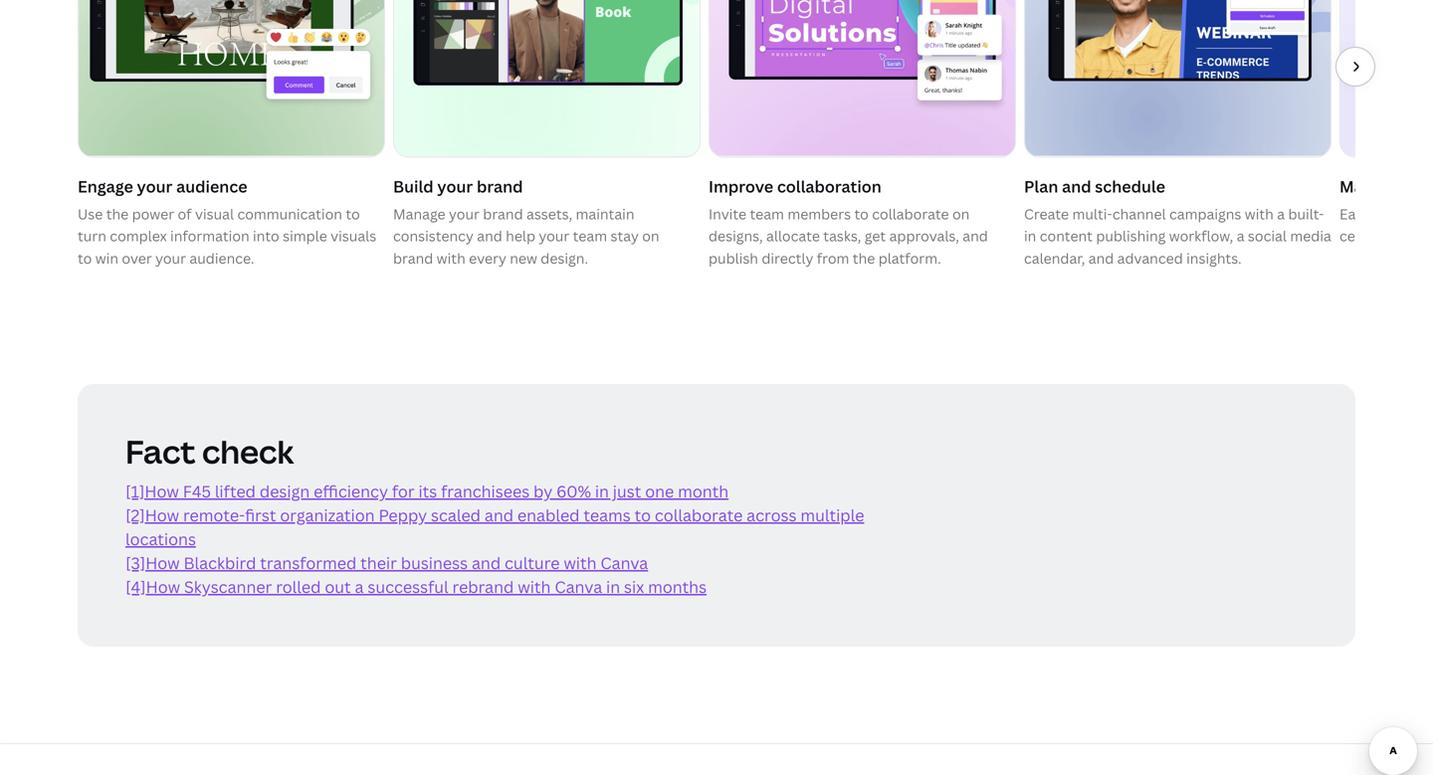 Task type: vqa. For each thing, say whether or not it's contained in the screenshot.


Task type: describe. For each thing, give the bounding box(es) containing it.
collaboration
[[777, 175, 882, 197]]

brand for build
[[477, 175, 523, 197]]

for
[[392, 481, 415, 502]]

and up rebrand
[[472, 553, 501, 574]]

across
[[747, 505, 797, 526]]

create
[[1024, 204, 1069, 223]]

insights.
[[1187, 249, 1242, 268]]

to inside invite team members to collaborate on designs,  allocate tasks, get approvals, and publish directly from the platform.
[[855, 204, 869, 223]]

approvals,
[[890, 227, 960, 246]]

design
[[260, 481, 310, 502]]

th
[[1427, 204, 1433, 223]]

invite team members to collaborate on designs,  allocate tasks, get approvals, and publish directly from the platform.
[[709, 204, 988, 268]]

efficiency
[[314, 481, 388, 502]]

your for build
[[437, 175, 473, 197]]

the inside the use the power of visual communication to turn complex information into simple visuals to win over your audience.
[[106, 204, 129, 223]]

engage
[[78, 175, 133, 197]]

[3]how blackbird transformed their business and culture with canva link
[[125, 553, 648, 574]]

[2]how remote-first organization peppy scaled and enabled teams to collaborate across multiple locations link
[[125, 505, 864, 550]]

collaborate inside "fact check [1]how f45 lifted design efficiency for its franchisees by 60% in just one month [2]how remote-first organization peppy scaled and enabled teams to collaborate across multiple locations [3]how blackbird transformed their business and culture with canva [4]how skyscanner rolled out a successful rebrand with canva in six months"
[[655, 505, 743, 526]]

with right 'culture'
[[564, 553, 597, 574]]

rolled
[[276, 576, 321, 598]]

with down 'culture'
[[518, 576, 551, 598]]

locations
[[125, 529, 196, 550]]

your for manage
[[449, 204, 480, 223]]

2 vertical spatial brand
[[393, 249, 433, 268]]

fact check [1]how f45 lifted design efficiency for its franchisees by 60% in just one month [2]how remote-first organization peppy scaled and enabled teams to collaborate across multiple locations [3]how blackbird transformed their business and culture with canva [4]how skyscanner rolled out a successful rebrand with canva in six months
[[125, 430, 864, 598]]

plan
[[1024, 175, 1059, 197]]

advanced
[[1118, 249, 1183, 268]]

brand for manage
[[483, 204, 523, 223]]

by
[[534, 481, 553, 502]]

organization
[[280, 505, 375, 526]]

1 vertical spatial in
[[595, 481, 609, 502]]

peppy
[[379, 505, 427, 526]]

with inside create multi-channel campaigns with a built- in content publishing workflow, a social media calendar, and advanced insights.
[[1245, 204, 1274, 223]]

audience.
[[190, 249, 254, 268]]

every
[[469, 249, 507, 268]]

visual
[[195, 204, 234, 223]]

to up "visuals"
[[346, 204, 360, 223]]

multiple
[[801, 505, 864, 526]]

locate
[[1382, 204, 1424, 223]]

engage your audience
[[78, 175, 247, 197]]

and up 'multi-'
[[1062, 175, 1092, 197]]

get
[[865, 227, 886, 246]]

month
[[678, 481, 729, 502]]

culture
[[505, 553, 560, 574]]

to left the win
[[78, 249, 92, 268]]

power
[[132, 204, 174, 223]]

first
[[245, 505, 276, 526]]

invite
[[709, 204, 747, 223]]

lifted
[[215, 481, 256, 502]]

one
[[645, 481, 674, 502]]

complex
[[110, 227, 167, 246]]

with inside "manage your brand assets, maintain consistency and help your team stay on brand with every new design."
[[437, 249, 466, 268]]

help
[[506, 227, 536, 246]]

all
[[1404, 175, 1423, 197]]

months
[[648, 576, 707, 598]]

build your brand
[[393, 175, 523, 197]]

1 vertical spatial canva
[[555, 576, 602, 598]]

visuals
[[331, 227, 376, 246]]

out
[[325, 576, 351, 598]]

into
[[253, 227, 279, 246]]

transformed
[[260, 553, 357, 574]]

members
[[788, 204, 851, 223]]

their
[[361, 553, 397, 574]]

scaled
[[431, 505, 481, 526]]

[4]how skyscanner rolled out a successful rebrand with canva in six months link
[[125, 576, 707, 598]]

manage for manage your brand assets, maintain consistency and help your team stay on brand with every new design.
[[393, 204, 446, 223]]

media
[[1290, 227, 1332, 246]]

stay
[[611, 227, 639, 246]]

rebrand
[[452, 576, 514, 598]]

franchisees
[[441, 481, 530, 502]]

in inside create multi-channel campaigns with a built- in content publishing workflow, a social media calendar, and advanced insights.
[[1024, 227, 1037, 246]]

fact
[[125, 430, 196, 473]]

tasks,
[[824, 227, 861, 246]]

0 vertical spatial canva
[[601, 553, 648, 574]]

resource improvecollaboration image
[[710, 0, 1015, 157]]

just
[[613, 481, 641, 502]]

teams
[[584, 505, 631, 526]]

enabled
[[518, 505, 580, 526]]

on inside invite team members to collaborate on designs,  allocate tasks, get approvals, and publish directly from the platform.
[[953, 204, 970, 223]]

plan and schedule
[[1024, 175, 1166, 197]]

its
[[419, 481, 437, 502]]

built-
[[1289, 204, 1324, 223]]

f45
[[183, 481, 211, 502]]

60%
[[557, 481, 591, 502]]



Task type: locate. For each thing, give the bounding box(es) containing it.
2 vertical spatial a
[[355, 576, 364, 598]]

business
[[401, 553, 468, 574]]

and up every
[[477, 227, 502, 246]]

and inside create multi-channel campaigns with a built- in content publishing workflow, a social media calendar, and advanced insights.
[[1089, 249, 1114, 268]]

schedule
[[1095, 175, 1166, 197]]

team up allocate
[[750, 204, 784, 223]]

and inside "manage your brand assets, maintain consistency and help your team stay on brand with every new design."
[[477, 227, 502, 246]]

simple
[[283, 227, 327, 246]]

to up get
[[855, 204, 869, 223]]

0 vertical spatial the
[[106, 204, 129, 223]]

with down consistency
[[437, 249, 466, 268]]

1 vertical spatial collaborate
[[655, 505, 743, 526]]

and down franchisees
[[485, 505, 514, 526]]

social
[[1248, 227, 1287, 246]]

[2]how
[[125, 505, 179, 526]]

platform.
[[879, 249, 941, 268]]

your down the assets,
[[539, 227, 570, 246]]

0 vertical spatial a
[[1277, 204, 1285, 223]]

blackbird
[[184, 553, 256, 574]]

successful
[[368, 576, 449, 598]]

0 vertical spatial collaborate
[[872, 204, 949, 223]]

0 vertical spatial on
[[953, 204, 970, 223]]

win
[[95, 249, 118, 268]]

in
[[1024, 227, 1037, 246], [595, 481, 609, 502], [606, 576, 620, 598]]

1 horizontal spatial manage
[[1340, 175, 1401, 197]]

a left social
[[1237, 227, 1245, 246]]

canva
[[601, 553, 648, 574], [555, 576, 602, 598]]

to inside "fact check [1]how f45 lifted design efficiency for its franchisees by 60% in just one month [2]how remote-first organization peppy scaled and enabled teams to collaborate across multiple locations [3]how blackbird transformed their business and culture with canva [4]how skyscanner rolled out a successful rebrand with canva in six months"
[[635, 505, 651, 526]]

1 horizontal spatial the
[[853, 249, 875, 268]]

[3]how
[[125, 553, 180, 574]]

directly
[[762, 249, 814, 268]]

your down build your brand
[[449, 204, 480, 223]]

the down get
[[853, 249, 875, 268]]

information
[[170, 227, 250, 246]]

on up the approvals, at the top
[[953, 204, 970, 223]]

audience
[[176, 175, 247, 197]]

create multi-channel campaigns with a built- in content publishing workflow, a social media calendar, and advanced insights.
[[1024, 204, 1332, 268]]

manage inside "manage your brand assets, maintain consistency and help your team stay on brand with every new design."
[[393, 204, 446, 223]]

team inside "manage your brand assets, maintain consistency and help your team stay on brand with every new design."
[[573, 227, 607, 246]]

with up social
[[1245, 204, 1274, 223]]

and down publishing
[[1089, 249, 1114, 268]]

collaborate inside invite team members to collaborate on designs,  allocate tasks, get approvals, and publish directly from the platform.
[[872, 204, 949, 223]]

1 horizontal spatial a
[[1237, 227, 1245, 246]]

your right over
[[155, 249, 186, 268]]

in down create
[[1024, 227, 1037, 246]]

improve
[[709, 175, 774, 197]]

resource engageyouraudience image
[[79, 0, 384, 157]]

collaborate
[[872, 204, 949, 223], [655, 505, 743, 526]]

your inside the use the power of visual communication to turn complex information into simple visuals to win over your audience.
[[155, 249, 186, 268]]

remote-
[[183, 505, 245, 526]]

0 vertical spatial in
[[1024, 227, 1037, 246]]

team inside invite team members to collaborate on designs,  allocate tasks, get approvals, and publish directly from the platform.
[[750, 204, 784, 223]]

in left six
[[606, 576, 620, 598]]

to
[[346, 204, 360, 223], [855, 204, 869, 223], [78, 249, 92, 268], [635, 505, 651, 526]]

easily locate th
[[1340, 204, 1433, 246]]

manage all y
[[1340, 175, 1433, 197]]

turn
[[78, 227, 106, 246]]

canva up six
[[601, 553, 648, 574]]

0 horizontal spatial a
[[355, 576, 364, 598]]

maintain
[[576, 204, 635, 223]]

0 vertical spatial brand
[[477, 175, 523, 197]]

manage up consistency
[[393, 204, 446, 223]]

resource planschedule image
[[1025, 0, 1331, 157]]

manage up easily
[[1340, 175, 1401, 197]]

allocate
[[767, 227, 820, 246]]

a inside "fact check [1]how f45 lifted design efficiency for its franchisees by 60% in just one month [2]how remote-first organization peppy scaled and enabled teams to collaborate across multiple locations [3]how blackbird transformed their business and culture with canva [4]how skyscanner rolled out a successful rebrand with canva in six months"
[[355, 576, 364, 598]]

1 vertical spatial the
[[853, 249, 875, 268]]

designs,
[[709, 227, 763, 246]]

0 vertical spatial team
[[750, 204, 784, 223]]

your right build
[[437, 175, 473, 197]]

resource manageassets image
[[1341, 0, 1433, 157]]

calendar,
[[1024, 249, 1085, 268]]

1 vertical spatial brand
[[483, 204, 523, 223]]

1 vertical spatial manage
[[393, 204, 446, 223]]

on
[[953, 204, 970, 223], [642, 227, 660, 246]]

[1]how f45 lifted design efficiency for its franchisees by 60% in just one month link
[[125, 481, 729, 502]]

1 vertical spatial a
[[1237, 227, 1245, 246]]

1 horizontal spatial team
[[750, 204, 784, 223]]

y
[[1427, 175, 1433, 197]]

your
[[137, 175, 173, 197], [437, 175, 473, 197], [449, 204, 480, 223], [539, 227, 570, 246], [155, 249, 186, 268]]

easily
[[1340, 204, 1379, 223]]

1 horizontal spatial collaborate
[[872, 204, 949, 223]]

six
[[624, 576, 644, 598]]

manage for manage all y
[[1340, 175, 1401, 197]]

1 horizontal spatial on
[[953, 204, 970, 223]]

0 horizontal spatial manage
[[393, 204, 446, 223]]

and inside invite team members to collaborate on designs,  allocate tasks, get approvals, and publish directly from the platform.
[[963, 227, 988, 246]]

0 horizontal spatial on
[[642, 227, 660, 246]]

of
[[178, 204, 192, 223]]

to down just
[[635, 505, 651, 526]]

and right the approvals, at the top
[[963, 227, 988, 246]]

improve collaboration
[[709, 175, 882, 197]]

on inside "manage your brand assets, maintain consistency and help your team stay on brand with every new design."
[[642, 227, 660, 246]]

your up "power"
[[137, 175, 173, 197]]

0 horizontal spatial team
[[573, 227, 607, 246]]

from
[[817, 249, 850, 268]]

manage
[[1340, 175, 1401, 197], [393, 204, 446, 223]]

build
[[393, 175, 434, 197]]

the right use
[[106, 204, 129, 223]]

use the power of visual communication to turn complex information into simple visuals to win over your audience.
[[78, 204, 376, 268]]

publish
[[709, 249, 759, 268]]

canva down 'culture'
[[555, 576, 602, 598]]

in up teams
[[595, 481, 609, 502]]

collaborate up the approvals, at the top
[[872, 204, 949, 223]]

campaigns
[[1170, 204, 1242, 223]]

a
[[1277, 204, 1285, 223], [1237, 227, 1245, 246], [355, 576, 364, 598]]

multi-
[[1073, 204, 1113, 223]]

a left built-
[[1277, 204, 1285, 223]]

team down maintain
[[573, 227, 607, 246]]

0 horizontal spatial the
[[106, 204, 129, 223]]

skyscanner
[[184, 576, 272, 598]]

1 vertical spatial team
[[573, 227, 607, 246]]

resource buildyourbrand image
[[394, 0, 700, 157]]

your for engage
[[137, 175, 173, 197]]

check
[[202, 430, 294, 473]]

new
[[510, 249, 537, 268]]

2 horizontal spatial a
[[1277, 204, 1285, 223]]

content
[[1040, 227, 1093, 246]]

[4]how
[[125, 576, 180, 598]]

a right "out"
[[355, 576, 364, 598]]

collaborate down month
[[655, 505, 743, 526]]

2 vertical spatial in
[[606, 576, 620, 598]]

workflow,
[[1169, 227, 1234, 246]]

on right stay
[[642, 227, 660, 246]]

1 vertical spatial on
[[642, 227, 660, 246]]

assets,
[[527, 204, 573, 223]]

0 horizontal spatial collaborate
[[655, 505, 743, 526]]

manage your brand assets, maintain consistency and help your team stay on brand with every new design.
[[393, 204, 660, 268]]

communication
[[237, 204, 342, 223]]

design.
[[541, 249, 588, 268]]

over
[[122, 249, 152, 268]]

0 vertical spatial manage
[[1340, 175, 1401, 197]]

the inside invite team members to collaborate on designs,  allocate tasks, get approvals, and publish directly from the platform.
[[853, 249, 875, 268]]

publishing
[[1096, 227, 1166, 246]]

brand
[[477, 175, 523, 197], [483, 204, 523, 223], [393, 249, 433, 268]]

and
[[1062, 175, 1092, 197], [477, 227, 502, 246], [963, 227, 988, 246], [1089, 249, 1114, 268], [485, 505, 514, 526], [472, 553, 501, 574]]



